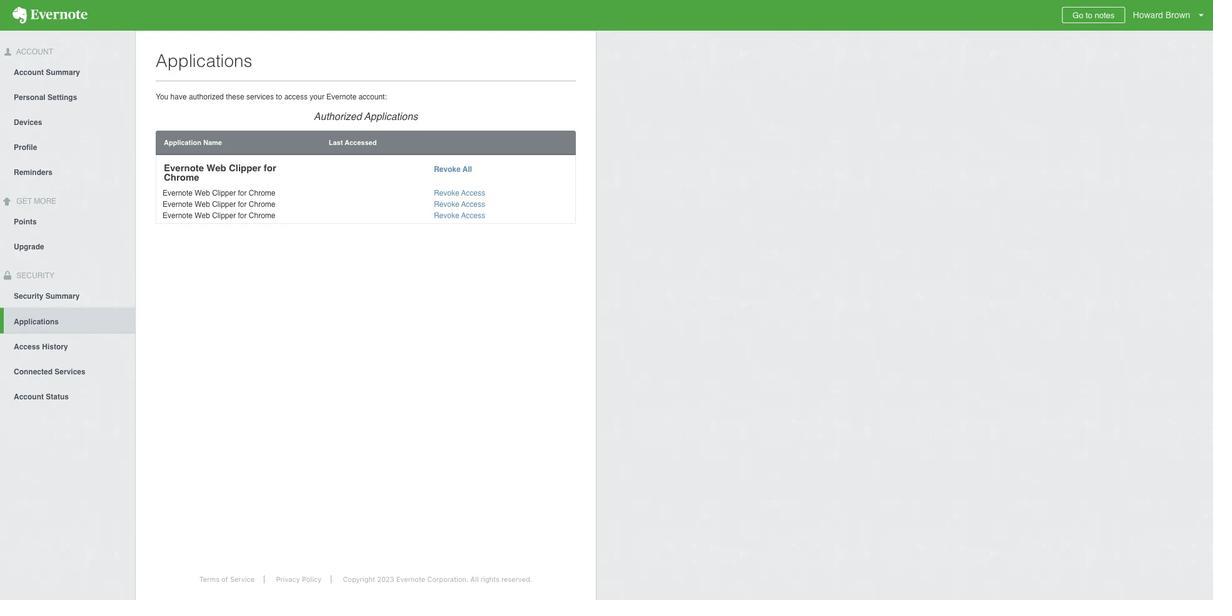 Task type: locate. For each thing, give the bounding box(es) containing it.
howard brown link
[[1130, 0, 1213, 31]]

account for account summary
[[14, 68, 44, 77]]

evernote web clipper for chrome for 3rd revoke access link from the top
[[163, 211, 276, 220]]

security up security summary
[[14, 271, 54, 280]]

0 vertical spatial to
[[1086, 10, 1093, 20]]

revoke access for 3rd revoke access link from the top
[[434, 211, 485, 220]]

2 vertical spatial revoke access
[[434, 211, 485, 220]]

4 revoke from the top
[[434, 211, 459, 220]]

2 revoke access link from the top
[[434, 200, 485, 209]]

applications down account:
[[364, 110, 418, 122]]

1 vertical spatial security
[[14, 292, 43, 300]]

name
[[203, 139, 222, 146]]

howard
[[1133, 10, 1163, 20]]

web
[[207, 162, 226, 173], [195, 189, 210, 198], [195, 200, 210, 209], [195, 211, 210, 220]]

all
[[463, 165, 472, 174], [470, 576, 479, 584]]

revoke access
[[434, 189, 485, 198], [434, 200, 485, 209], [434, 211, 485, 220]]

1 vertical spatial revoke access link
[[434, 200, 485, 209]]

1 revoke from the top
[[434, 165, 461, 174]]

0 horizontal spatial to
[[276, 92, 282, 101]]

applications up authorized
[[156, 51, 252, 71]]

privacy policy link
[[267, 576, 332, 584]]

upgrade
[[14, 242, 44, 251]]

history
[[42, 342, 68, 351]]

more
[[34, 197, 56, 206]]

access history
[[14, 342, 68, 351]]

service
[[230, 576, 255, 584]]

brown
[[1166, 10, 1191, 20]]

corporation.
[[427, 576, 469, 584]]

account up personal
[[14, 68, 44, 77]]

reminders link
[[0, 159, 135, 184]]

application name
[[164, 139, 222, 146]]

devices
[[14, 118, 42, 127]]

chrome
[[164, 172, 199, 183], [249, 189, 276, 198], [249, 200, 276, 209], [249, 211, 276, 220]]

account up account summary
[[14, 48, 53, 56]]

0 horizontal spatial applications
[[14, 317, 59, 326]]

security inside security summary link
[[14, 292, 43, 300]]

revoke all link
[[434, 165, 472, 174]]

1 vertical spatial summary
[[45, 292, 80, 300]]

revoke all
[[434, 165, 472, 174]]

get
[[16, 197, 32, 206]]

account
[[14, 48, 53, 56], [14, 68, 44, 77], [14, 392, 44, 401]]

clipper
[[229, 162, 261, 173], [212, 189, 236, 198], [212, 200, 236, 209], [212, 211, 236, 220]]

3 revoke access link from the top
[[434, 211, 485, 220]]

accessed
[[345, 139, 377, 146]]

notes
[[1095, 10, 1115, 20]]

1 horizontal spatial applications
[[156, 51, 252, 71]]

2 vertical spatial account
[[14, 392, 44, 401]]

summary up personal settings link on the top left
[[46, 68, 80, 77]]

clipper for third revoke access link from the bottom
[[212, 189, 236, 198]]

1 vertical spatial account
[[14, 68, 44, 77]]

revoke for revoke all "link"
[[434, 165, 461, 174]]

points
[[14, 217, 37, 226]]

to right go
[[1086, 10, 1093, 20]]

1 revoke access from the top
[[434, 189, 485, 198]]

go to notes
[[1073, 10, 1115, 20]]

authorized applications
[[314, 110, 418, 122]]

rights
[[481, 576, 500, 584]]

2023
[[377, 576, 394, 584]]

evernote web clipper for chrome
[[164, 162, 276, 183], [163, 189, 276, 198], [163, 200, 276, 209], [163, 211, 276, 220]]

account for account status
[[14, 392, 44, 401]]

personal settings
[[14, 93, 77, 102]]

personal
[[14, 93, 45, 102]]

0 vertical spatial revoke access
[[434, 189, 485, 198]]

account summary
[[14, 68, 80, 77]]

access
[[461, 189, 485, 198], [461, 200, 485, 209], [461, 211, 485, 220], [14, 342, 40, 351]]

you have authorized these services to access your evernote account:
[[156, 92, 387, 101]]

revoke access for third revoke access link from the bottom
[[434, 189, 485, 198]]

revoke for 3rd revoke access link from the top
[[434, 211, 459, 220]]

security for security summary
[[14, 292, 43, 300]]

summary up applications 'link'
[[45, 292, 80, 300]]

revoke access link
[[434, 189, 485, 198], [434, 200, 485, 209], [434, 211, 485, 220]]

2 vertical spatial revoke access link
[[434, 211, 485, 220]]

1 vertical spatial revoke access
[[434, 200, 485, 209]]

2 horizontal spatial applications
[[364, 110, 418, 122]]

applications
[[156, 51, 252, 71], [364, 110, 418, 122], [14, 317, 59, 326]]

1 vertical spatial applications
[[364, 110, 418, 122]]

go
[[1073, 10, 1084, 20]]

2 revoke from the top
[[434, 189, 459, 198]]

revoke
[[434, 165, 461, 174], [434, 189, 459, 198], [434, 200, 459, 209], [434, 211, 459, 220]]

connected services link
[[0, 359, 135, 384]]

account down connected
[[14, 392, 44, 401]]

security
[[14, 271, 54, 280], [14, 292, 43, 300]]

access
[[284, 92, 308, 101]]

to left access
[[276, 92, 282, 101]]

0 vertical spatial account
[[14, 48, 53, 56]]

account status
[[14, 392, 69, 401]]

0 vertical spatial summary
[[46, 68, 80, 77]]

for
[[264, 162, 276, 173], [238, 189, 247, 198], [238, 200, 247, 209], [238, 211, 247, 220]]

clipper for 3rd revoke access link from the top
[[212, 211, 236, 220]]

1 revoke access link from the top
[[434, 189, 485, 198]]

0 vertical spatial revoke access link
[[434, 189, 485, 198]]

0 vertical spatial security
[[14, 271, 54, 280]]

terms
[[199, 576, 220, 584]]

applications up access history in the bottom of the page
[[14, 317, 59, 326]]

2 revoke access from the top
[[434, 200, 485, 209]]

terms of service
[[199, 576, 255, 584]]

3 revoke access from the top
[[434, 211, 485, 220]]

security up applications 'link'
[[14, 292, 43, 300]]

evernote
[[326, 92, 357, 101], [164, 162, 204, 173], [163, 189, 193, 198], [163, 200, 193, 209], [163, 211, 193, 220], [396, 576, 425, 584]]

2 vertical spatial applications
[[14, 317, 59, 326]]

summary
[[46, 68, 80, 77], [45, 292, 80, 300]]

chrome for 3rd revoke access link from the top
[[249, 211, 276, 220]]

3 revoke from the top
[[434, 200, 459, 209]]

copyright
[[343, 576, 375, 584]]

summary for account summary
[[46, 68, 80, 77]]

to
[[1086, 10, 1093, 20], [276, 92, 282, 101]]



Task type: describe. For each thing, give the bounding box(es) containing it.
evernote image
[[0, 7, 100, 24]]

account:
[[359, 92, 387, 101]]

account summary link
[[0, 59, 135, 84]]

your
[[310, 92, 324, 101]]

services
[[246, 92, 274, 101]]

0 vertical spatial applications
[[156, 51, 252, 71]]

revoke for 2nd revoke access link from the bottom
[[434, 200, 459, 209]]

services
[[55, 367, 86, 376]]

points link
[[0, 209, 135, 234]]

chrome for 2nd revoke access link from the bottom
[[249, 200, 276, 209]]

security summary link
[[0, 283, 135, 308]]

status
[[46, 392, 69, 401]]

applications link
[[4, 308, 135, 334]]

1 vertical spatial all
[[470, 576, 479, 584]]

applications inside 'link'
[[14, 317, 59, 326]]

1 vertical spatial to
[[276, 92, 282, 101]]

howard brown
[[1133, 10, 1191, 20]]

access for 2nd revoke access link from the bottom
[[461, 200, 485, 209]]

security summary
[[14, 292, 80, 300]]

of
[[221, 576, 228, 584]]

access history link
[[0, 334, 135, 359]]

terms of service link
[[190, 576, 265, 584]]

security for security
[[14, 271, 54, 280]]

copyright 2023 evernote corporation. all rights reserved.
[[343, 576, 532, 584]]

devices link
[[0, 109, 135, 134]]

connected
[[14, 367, 53, 376]]

summary for security summary
[[45, 292, 80, 300]]

evernote link
[[0, 0, 100, 31]]

settings
[[48, 93, 77, 102]]

evernote web clipper for chrome for third revoke access link from the bottom
[[163, 189, 276, 198]]

0 vertical spatial all
[[463, 165, 472, 174]]

upgrade link
[[0, 234, 135, 259]]

access inside access history link
[[14, 342, 40, 351]]

connected services
[[14, 367, 86, 376]]

policy
[[302, 576, 322, 584]]

have
[[170, 92, 187, 101]]

reminders
[[14, 168, 53, 177]]

get more
[[14, 197, 56, 206]]

privacy
[[276, 576, 300, 584]]

last accessed
[[329, 139, 377, 146]]

these
[[226, 92, 244, 101]]

1 horizontal spatial to
[[1086, 10, 1093, 20]]

evernote web clipper for chrome for 2nd revoke access link from the bottom
[[163, 200, 276, 209]]

authorized
[[314, 110, 362, 122]]

reserved.
[[502, 576, 532, 584]]

personal settings link
[[0, 84, 135, 109]]

revoke for third revoke access link from the bottom
[[434, 189, 459, 198]]

access for 3rd revoke access link from the top
[[461, 211, 485, 220]]

authorized
[[189, 92, 224, 101]]

privacy policy
[[276, 576, 322, 584]]

access for third revoke access link from the bottom
[[461, 189, 485, 198]]

you
[[156, 92, 168, 101]]

last
[[329, 139, 343, 146]]

revoke access for 2nd revoke access link from the bottom
[[434, 200, 485, 209]]

account for account
[[14, 48, 53, 56]]

chrome for third revoke access link from the bottom
[[249, 189, 276, 198]]

account status link
[[0, 384, 135, 409]]

go to notes link
[[1062, 7, 1125, 23]]

application
[[164, 139, 201, 146]]

clipper for 2nd revoke access link from the bottom
[[212, 200, 236, 209]]

profile
[[14, 143, 37, 152]]

profile link
[[0, 134, 135, 159]]



Task type: vqa. For each thing, say whether or not it's contained in the screenshot.
summary for Account Summary
yes



